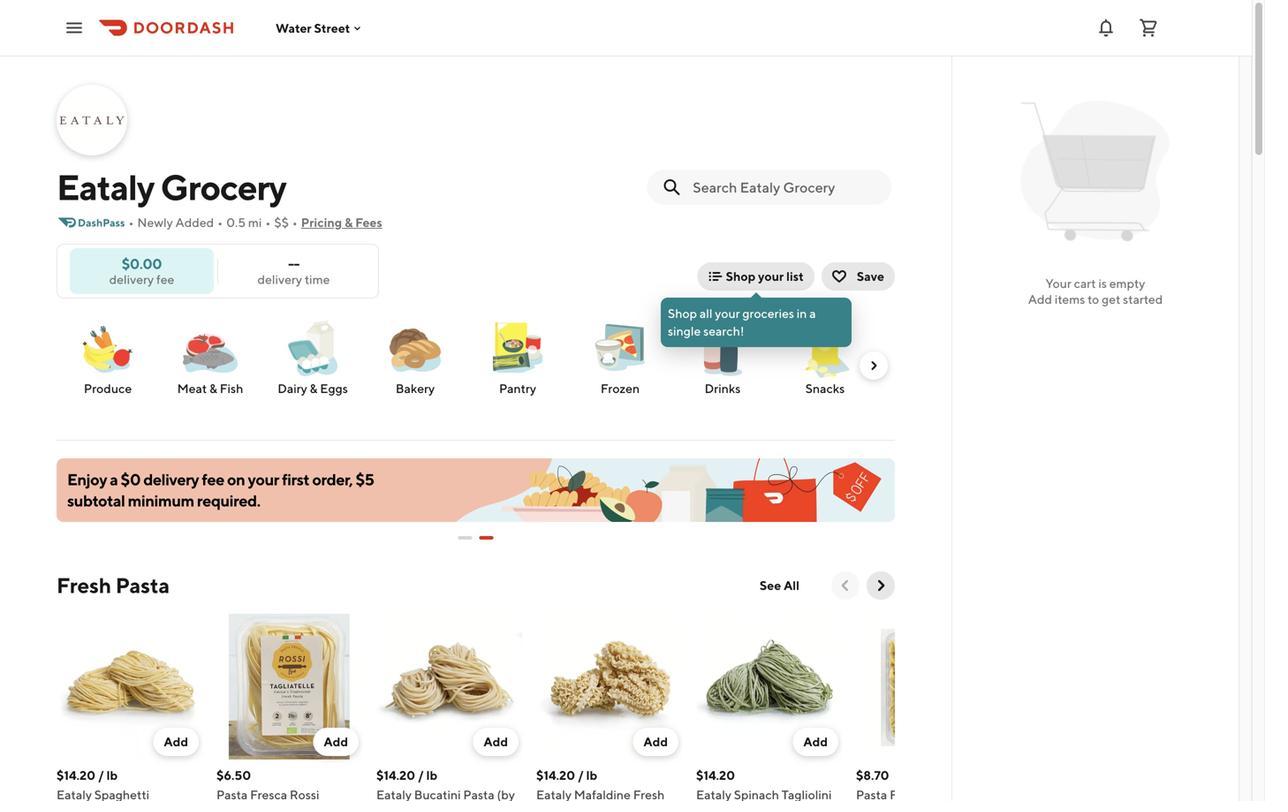 Task type: vqa. For each thing, say whether or not it's contained in the screenshot.
the time
yes



Task type: describe. For each thing, give the bounding box(es) containing it.
meat & fish image
[[179, 316, 242, 380]]

fee inside $0.00 delivery fee
[[156, 272, 174, 287]]

all
[[700, 306, 713, 321]]

1 • from the left
[[129, 215, 134, 230]]

fresh pasta
[[57, 573, 170, 598]]

& for dairy & eggs
[[310, 381, 318, 396]]

required.
[[197, 491, 260, 510]]

$14.20 for the eataly bucatini pasta (by pound) image
[[376, 768, 415, 783]]

subtotal
[[67, 491, 125, 510]]

minimum
[[128, 491, 194, 510]]

frozen link
[[576, 316, 665, 398]]

is
[[1099, 276, 1107, 291]]

lb for "eataly mafaldine fresh pasta (by pound)" image
[[586, 768, 598, 783]]

enjoy
[[67, 470, 107, 489]]

search!
[[703, 324, 744, 338]]

save button
[[822, 262, 895, 291]]

see
[[760, 578, 781, 593]]

delivery inside $0.00 delivery fee
[[109, 272, 154, 287]]

shop for shop all your groceries in a single search!
[[668, 306, 697, 321]]

in
[[797, 306, 807, 321]]

0 items, open order cart image
[[1138, 17, 1159, 38]]

-- delivery time
[[258, 255, 330, 287]]

first
[[282, 470, 309, 489]]

water street
[[276, 21, 350, 35]]

water
[[276, 21, 312, 35]]

next button of carousel image
[[872, 577, 890, 595]]

snacks link
[[781, 316, 870, 398]]

pricing
[[301, 215, 342, 230]]

items
[[1055, 292, 1085, 307]]

frozen
[[601, 381, 640, 396]]

to
[[1088, 292, 1100, 307]]

Search Eataly Grocery search field
[[693, 178, 877, 197]]

produce image
[[76, 316, 140, 380]]

save
[[857, 269, 885, 284]]

frozen image
[[589, 316, 652, 380]]

2 horizontal spatial &
[[345, 215, 353, 230]]

add for "eataly mafaldine fresh pasta (by pound)" image
[[644, 735, 668, 749]]

order,
[[312, 470, 353, 489]]

see all link
[[749, 572, 810, 600]]

see all
[[760, 578, 800, 593]]

eataly grocery
[[57, 166, 286, 208]]

pasta
[[116, 573, 170, 598]]

/ for "eataly mafaldine fresh pasta (by pound)" image
[[578, 768, 584, 783]]

eggs
[[320, 381, 348, 396]]

$0.00
[[122, 255, 162, 272]]

• newly added • 0.5 mi • $$ • pricing & fees
[[129, 215, 382, 230]]

started
[[1123, 292, 1163, 307]]

3 • from the left
[[265, 215, 271, 230]]

shop your list
[[726, 269, 804, 284]]

on
[[227, 470, 245, 489]]

fees
[[355, 215, 382, 230]]

time
[[305, 272, 330, 287]]

a inside 'shop all your groceries in a single search!'
[[810, 306, 816, 321]]

all
[[784, 578, 800, 593]]

your
[[1046, 276, 1072, 291]]

$$
[[274, 215, 289, 230]]

drinks link
[[679, 316, 767, 398]]

empty
[[1110, 276, 1146, 291]]

dairy & eggs
[[278, 381, 348, 396]]

$5
[[356, 470, 374, 489]]

groceries
[[743, 306, 794, 321]]

$0
[[121, 470, 141, 489]]

2 - from the left
[[294, 255, 299, 272]]

delivery inside -- delivery time
[[258, 272, 302, 287]]



Task type: locate. For each thing, give the bounding box(es) containing it.
&
[[345, 215, 353, 230], [209, 381, 217, 396], [310, 381, 318, 396]]

4 • from the left
[[292, 215, 298, 230]]

fee
[[156, 272, 174, 287], [202, 470, 224, 489]]

next image
[[867, 359, 881, 373]]

/
[[98, 768, 104, 783], [418, 768, 424, 783], [578, 768, 584, 783]]

2 $14.20 / lb from the left
[[376, 768, 438, 783]]

add
[[1028, 292, 1052, 307], [164, 735, 188, 749], [324, 735, 348, 749], [484, 735, 508, 749], [644, 735, 668, 749], [804, 735, 828, 749]]

dairy & eggs image
[[281, 316, 345, 380]]

pasta fresca rossi tagliatelle pasta (8.8 oz) image
[[216, 614, 362, 760]]

1 horizontal spatial your
[[715, 306, 740, 321]]

eataly bucatini pasta (by pound) image
[[376, 614, 522, 760]]

your left list
[[758, 269, 784, 284]]

$0.00 delivery fee
[[109, 255, 174, 287]]

bakery
[[396, 381, 435, 396]]

$14.20 / lb for the eataly bucatini pasta (by pound) image
[[376, 768, 438, 783]]

0 vertical spatial your
[[758, 269, 784, 284]]

drinks
[[705, 381, 741, 396]]

1 horizontal spatial fee
[[202, 470, 224, 489]]

a left $0
[[110, 470, 118, 489]]

• right $$
[[292, 215, 298, 230]]

2 horizontal spatial /
[[578, 768, 584, 783]]

$6.50
[[216, 768, 251, 783]]

fresh pasta link
[[57, 572, 170, 600]]

2 lb from the left
[[426, 768, 438, 783]]

eataly spinach tagliolini pasta (1 lb) image
[[696, 614, 842, 760]]

notification bell image
[[1096, 17, 1117, 38]]

0 vertical spatial fee
[[156, 272, 174, 287]]

$14.20
[[57, 768, 96, 783], [376, 768, 415, 783], [536, 768, 575, 783], [696, 768, 735, 783]]

& inside meat & fish link
[[209, 381, 217, 396]]

0.5
[[226, 215, 246, 230]]

3 $14.20 / lb from the left
[[536, 768, 598, 783]]

& for meat & fish
[[209, 381, 217, 396]]

2 $14.20 from the left
[[376, 768, 415, 783]]

1 $14.20 from the left
[[57, 768, 96, 783]]

dairy & eggs link
[[269, 316, 357, 398]]

fee down "newly"
[[156, 272, 174, 287]]

shop all your groceries in a single search! tooltip
[[661, 292, 852, 347]]

delivery
[[109, 272, 154, 287], [258, 272, 302, 287], [143, 470, 199, 489]]

3 $14.20 from the left
[[536, 768, 575, 783]]

your up "search!"
[[715, 306, 740, 321]]

a inside enjoy a $0 delivery fee on your first order, $5 subtotal minimum required.
[[110, 470, 118, 489]]

your
[[758, 269, 784, 284], [715, 306, 740, 321], [248, 470, 279, 489]]

shop inside button
[[726, 269, 756, 284]]

-
[[288, 255, 294, 272], [294, 255, 299, 272]]

& inside dairy & eggs link
[[310, 381, 318, 396]]

• left 0.5
[[218, 215, 223, 230]]

drinks image
[[691, 316, 755, 380]]

add for the eataly spaghetti maccheroni alla chitarra fresh pasta (by pound) image
[[164, 735, 188, 749]]

• left "newly"
[[129, 215, 134, 230]]

0 vertical spatial a
[[810, 306, 816, 321]]

previous button of carousel image
[[837, 577, 855, 595]]

fee inside enjoy a $0 delivery fee on your first order, $5 subtotal minimum required.
[[202, 470, 224, 489]]

meat & fish
[[177, 381, 243, 396]]

produce link
[[64, 316, 152, 398]]

1 horizontal spatial /
[[418, 768, 424, 783]]

shop all your groceries in a single search!
[[668, 306, 816, 338]]

a
[[810, 306, 816, 321], [110, 470, 118, 489]]

add for the eataly bucatini pasta (by pound) image
[[484, 735, 508, 749]]

open menu image
[[64, 17, 85, 38]]

your inside button
[[758, 269, 784, 284]]

0 horizontal spatial &
[[209, 381, 217, 396]]

1 $14.20 / lb from the left
[[57, 768, 118, 783]]

$14.20 / lb for the eataly spaghetti maccheroni alla chitarra fresh pasta (by pound) image
[[57, 768, 118, 783]]

2 / from the left
[[418, 768, 424, 783]]

2 horizontal spatial $14.20 / lb
[[536, 768, 598, 783]]

pantry image
[[486, 316, 550, 380]]

$14.20 / lb
[[57, 768, 118, 783], [376, 768, 438, 783], [536, 768, 598, 783]]

/ for the eataly spaghetti maccheroni alla chitarra fresh pasta (by pound) image
[[98, 768, 104, 783]]

snacks image
[[794, 316, 857, 380]]

fee left on
[[202, 470, 224, 489]]

grocery
[[161, 166, 286, 208]]

shop
[[726, 269, 756, 284], [668, 306, 697, 321]]

lb for the eataly spaghetti maccheroni alla chitarra fresh pasta (by pound) image
[[107, 768, 118, 783]]

shop up 'shop all your groceries in a single search!'
[[726, 269, 756, 284]]

fresh
[[57, 573, 111, 598]]

empty retail cart image
[[1013, 88, 1179, 254]]

$14.20 for "eataly mafaldine fresh pasta (by pound)" image
[[536, 768, 575, 783]]

1 vertical spatial shop
[[668, 306, 697, 321]]

3 lb from the left
[[586, 768, 598, 783]]

0 horizontal spatial lb
[[107, 768, 118, 783]]

0 horizontal spatial your
[[248, 470, 279, 489]]

1 horizontal spatial lb
[[426, 768, 438, 783]]

water street button
[[276, 21, 364, 35]]

your inside 'shop all your groceries in a single search!'
[[715, 306, 740, 321]]

1 horizontal spatial a
[[810, 306, 816, 321]]

add for eataly spinach tagliolini pasta (1 lb) image
[[804, 735, 828, 749]]

delivery down "newly"
[[109, 272, 154, 287]]

0 horizontal spatial /
[[98, 768, 104, 783]]

2 horizontal spatial lb
[[586, 768, 598, 783]]

pantry link
[[474, 316, 562, 398]]

•
[[129, 215, 134, 230], [218, 215, 223, 230], [265, 215, 271, 230], [292, 215, 298, 230]]

1 vertical spatial your
[[715, 306, 740, 321]]

meat & fish link
[[166, 316, 254, 398]]

pricing & fees button
[[301, 209, 382, 237]]

1 - from the left
[[288, 255, 294, 272]]

list
[[787, 269, 804, 284]]

1 / from the left
[[98, 768, 104, 783]]

/ for the eataly bucatini pasta (by pound) image
[[418, 768, 424, 783]]

& left eggs
[[310, 381, 318, 396]]

bakery link
[[371, 316, 460, 398]]

street
[[314, 21, 350, 35]]

1 lb from the left
[[107, 768, 118, 783]]

0 horizontal spatial shop
[[668, 306, 697, 321]]

& left the fees
[[345, 215, 353, 230]]

add inside your cart is empty add items to get started
[[1028, 292, 1052, 307]]

1 horizontal spatial &
[[310, 381, 318, 396]]

0 horizontal spatial $14.20 / lb
[[57, 768, 118, 783]]

delivery left time at top left
[[258, 272, 302, 287]]

pantry
[[499, 381, 536, 396]]

0 vertical spatial shop
[[726, 269, 756, 284]]

shop your list button
[[698, 262, 815, 291]]

eataly mafaldine fresh pasta (by pound) image
[[536, 614, 682, 760]]

your cart is empty add items to get started
[[1028, 276, 1163, 307]]

& left fish
[[209, 381, 217, 396]]

produce
[[84, 381, 132, 396]]

newly
[[137, 215, 173, 230]]

eataly grocery image
[[58, 87, 125, 154]]

mi
[[248, 215, 262, 230]]

added
[[175, 215, 214, 230]]

cart
[[1074, 276, 1096, 291]]

dairy
[[278, 381, 307, 396]]

snacks
[[806, 381, 845, 396]]

dashpass
[[78, 216, 125, 229]]

2 horizontal spatial your
[[758, 269, 784, 284]]

• right mi
[[265, 215, 271, 230]]

0 horizontal spatial a
[[110, 470, 118, 489]]

your inside enjoy a $0 delivery fee on your first order, $5 subtotal minimum required.
[[248, 470, 279, 489]]

lb for the eataly bucatini pasta (by pound) image
[[426, 768, 438, 783]]

enjoy a $0 delivery fee on your first order, $5 subtotal minimum required.
[[67, 470, 374, 510]]

$14.20 for the eataly spaghetti maccheroni alla chitarra fresh pasta (by pound) image
[[57, 768, 96, 783]]

your right on
[[248, 470, 279, 489]]

single
[[668, 324, 701, 338]]

delivery inside enjoy a $0 delivery fee on your first order, $5 subtotal minimum required.
[[143, 470, 199, 489]]

3 / from the left
[[578, 768, 584, 783]]

add for pasta fresca rossi tagliatelle pasta (8.8 oz) image
[[324, 735, 348, 749]]

1 horizontal spatial $14.20 / lb
[[376, 768, 438, 783]]

get
[[1102, 292, 1121, 307]]

lb
[[107, 768, 118, 783], [426, 768, 438, 783], [586, 768, 598, 783]]

a right in
[[810, 306, 816, 321]]

2 vertical spatial your
[[248, 470, 279, 489]]

0 horizontal spatial fee
[[156, 272, 174, 287]]

eataly
[[57, 166, 154, 208]]

2 • from the left
[[218, 215, 223, 230]]

$8.70
[[856, 768, 889, 783]]

eataly spaghetti maccheroni alla chitarra fresh pasta (by pound) image
[[57, 614, 202, 760]]

fish
[[220, 381, 243, 396]]

bakery image
[[384, 316, 447, 380]]

meat
[[177, 381, 207, 396]]

shop inside 'shop all your groceries in a single search!'
[[668, 306, 697, 321]]

1 horizontal spatial shop
[[726, 269, 756, 284]]

$14.20 / lb for "eataly mafaldine fresh pasta (by pound)" image
[[536, 768, 598, 783]]

shop for shop your list
[[726, 269, 756, 284]]

1 vertical spatial fee
[[202, 470, 224, 489]]

1 vertical spatial a
[[110, 470, 118, 489]]

4 $14.20 from the left
[[696, 768, 735, 783]]

add button
[[153, 728, 199, 756], [153, 728, 199, 756], [313, 728, 359, 756], [313, 728, 359, 756], [473, 728, 519, 756], [473, 728, 519, 756], [633, 728, 679, 756], [633, 728, 679, 756], [793, 728, 839, 756], [793, 728, 839, 756]]

delivery up minimum
[[143, 470, 199, 489]]

shop up single
[[668, 306, 697, 321]]



